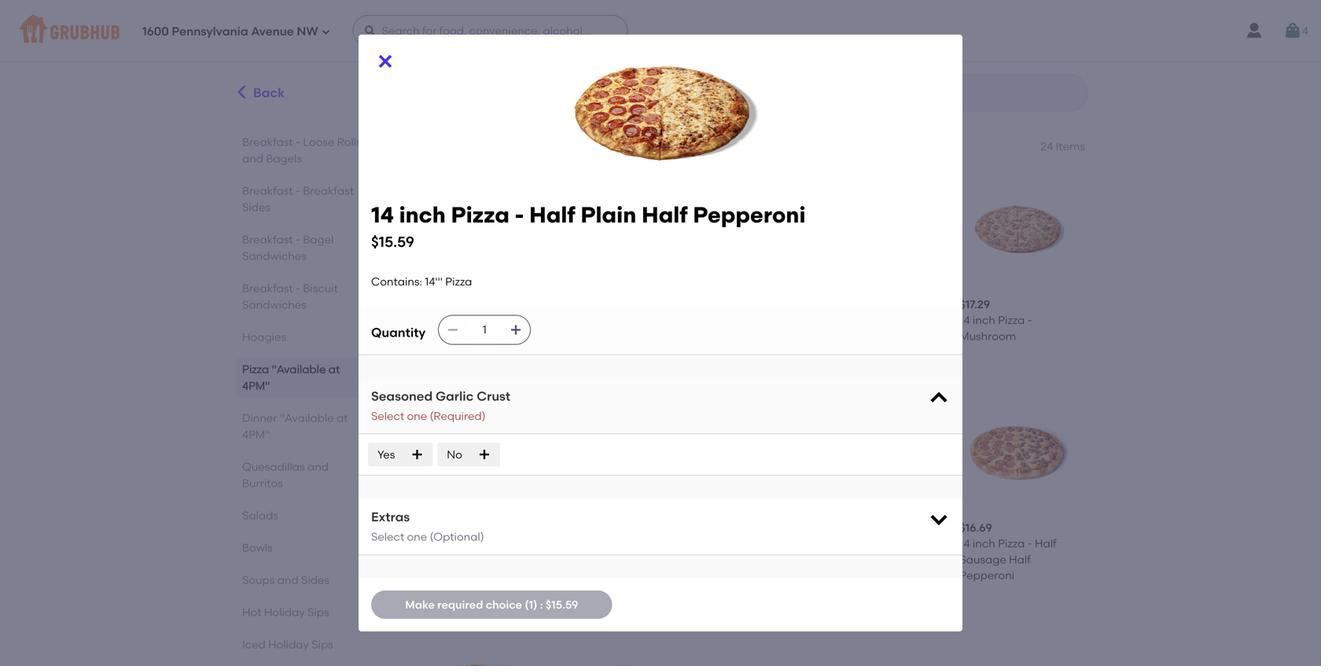 Task type: vqa. For each thing, say whether or not it's contained in the screenshot.
Good food
no



Task type: describe. For each thing, give the bounding box(es) containing it.
quesadillas and burritos
[[242, 460, 329, 490]]

iced holiday sips tab
[[242, 636, 364, 653]]

garlic
[[436, 388, 474, 404]]

$16.69 14 inch pizza - half sausage half pepperoni
[[960, 521, 1057, 582]]

quantity
[[371, 325, 426, 340]]

$15.59 button
[[683, 165, 812, 351]]

avenue
[[251, 24, 294, 39]]

0 vertical spatial "available
[[468, 134, 556, 155]]

"available for dinner "available at 4pm" tab
[[280, 411, 334, 425]]

pepperoni inside 14 inch pizza - sausage pepperoni
[[739, 553, 794, 566]]

pepperoni inside $16.69 14 inch pizza - half sausage half pepperoni
[[960, 569, 1014, 582]]

- inside 14 inch pizza - sausage and green peppers
[[892, 537, 897, 550]]

$15.59 inside 14 inch pizza - half plain half pepperoni $15.59
[[371, 233, 414, 250]]

14 inch pizza - sausage pepperoni
[[690, 537, 794, 566]]

iced holiday sips
[[242, 638, 333, 651]]

pizza "available at 4pm" inside tab
[[242, 362, 340, 392]]

burritos
[[242, 477, 283, 490]]

0 vertical spatial at
[[560, 134, 577, 155]]

14 inch pizza - sausage and green peppers button
[[818, 388, 947, 590]]

select inside seasoned garlic crust select one (required)
[[371, 409, 404, 422]]

breakfast - biscuit sandwiches tab
[[242, 280, 364, 313]]

sides inside breakfast - breakfast sides
[[242, 201, 270, 214]]

breakfast - bagel sandwiches
[[242, 233, 334, 263]]

14 inch pizza - pepperoni image
[[555, 171, 671, 287]]

iced
[[242, 638, 266, 651]]

pizza inside the $17.29 14 inch pizza - mushroom
[[998, 313, 1025, 327]]

14 inch pizza - sausage pepperoni image
[[690, 395, 806, 511]]

plain
[[581, 202, 636, 228]]

pizza inside pizza "available at 4pm"
[[242, 362, 269, 376]]

contains: 14'" pizza
[[371, 275, 472, 288]]

$14.99
[[420, 298, 452, 311]]

- inside $16.69 14 inch pizza - half sausage half pepperoni
[[1027, 537, 1032, 550]]

pizza inside 14 inch pizza - sausage pepperoni
[[728, 537, 755, 550]]

14 inch pizza - half plain half sausage image
[[555, 634, 671, 666]]

- inside 14 inch pizza - sausage
[[623, 537, 627, 550]]

inch inside 14 inch pizza - sausage
[[568, 537, 590, 550]]

$17.29
[[960, 298, 990, 311]]

biscuit
[[303, 282, 338, 295]]

required
[[437, 598, 483, 611]]

breakfast - breakfast sides
[[242, 184, 354, 214]]

back
[[253, 85, 285, 100]]

pizza inside 14 inch pizza - sausage
[[593, 537, 620, 550]]

$17.29 14 inch pizza - mushroom
[[960, 298, 1032, 343]]

svg image inside the 4 button
[[1283, 21, 1302, 40]]

breakfast - breakfast sides tab
[[242, 182, 364, 215]]

sausage for 14 inch pizza - sausage and green peppers
[[825, 553, 871, 566]]

rolls
[[337, 135, 361, 149]]

14 inch pizza - mushroom image
[[960, 171, 1076, 287]]

bagels
[[266, 152, 302, 165]]

soups and sides tab
[[242, 572, 364, 588]]

0 vertical spatial 4pm"
[[581, 134, 627, 155]]

14 inch pizza - half plain half mushroom image
[[420, 634, 536, 666]]

hot
[[242, 605, 261, 619]]

16 inch pizza - pepperoni image
[[825, 634, 941, 666]]

14 inside $18.39 14 inch pizza - supreme
[[420, 537, 430, 550]]

breakfast down breakfast - loose rolls and bagels tab
[[303, 184, 354, 197]]

inch inside $16.69 14 inch pizza - half sausage half pepperoni
[[973, 537, 995, 550]]

breakfast for breakfast - breakfast sides
[[242, 184, 293, 197]]

2 horizontal spatial svg image
[[510, 323, 522, 336]]

soups and sides
[[242, 573, 329, 587]]

inch inside the $17.29 14 inch pizza - mushroom
[[973, 313, 995, 327]]

svg image inside main navigation 'navigation'
[[364, 24, 376, 37]]

- inside the $17.29 14 inch pizza - mushroom
[[1027, 313, 1032, 327]]

at for pizza "available at 4pm" tab on the left bottom of the page
[[328, 362, 340, 376]]

nw
[[297, 24, 318, 39]]

extras select one (optional)
[[371, 509, 484, 543]]

pizza inside 14 inch pizza - sausage and green peppers
[[863, 537, 890, 550]]

extras
[[371, 509, 410, 525]]

1 horizontal spatial svg image
[[411, 448, 423, 461]]

14 inside 14 inch pizza - sausage pepperoni
[[690, 537, 700, 550]]

14 inch pizza - cheese image
[[420, 171, 536, 287]]

sips for hot holiday sips
[[307, 605, 329, 619]]

holiday for hot
[[264, 605, 305, 619]]

pizza inside $16.69 14 inch pizza - half sausage half pepperoni
[[998, 537, 1025, 550]]

items
[[1056, 140, 1085, 153]]

sandwiches for bagel
[[242, 249, 307, 263]]

caret left icon image
[[234, 84, 250, 100]]

$16.09 button
[[549, 165, 677, 351]]

14 inside 14 inch pizza - sausage
[[555, 537, 565, 550]]

breakfast - biscuit sandwiches
[[242, 282, 338, 311]]

main navigation navigation
[[0, 0, 1321, 61]]

hot holiday sips tab
[[242, 604, 364, 620]]

pizza inside $14.99 14 inch pizza - cheese
[[458, 313, 485, 327]]

sausage for 14 inch pizza - sausage pepperoni
[[690, 553, 736, 566]]

hot holiday sips
[[242, 605, 329, 619]]

14 inside 14 inch pizza - half plain half pepperoni $15.59
[[371, 202, 394, 228]]

hoagies
[[242, 330, 286, 344]]

quesadillas
[[242, 460, 305, 473]]

pepperoni inside 14 inch pizza - half plain half pepperoni $15.59
[[693, 202, 806, 228]]

pizza inside $18.39 14 inch pizza - supreme
[[458, 537, 485, 550]]

4pm" for dinner "available at 4pm" tab
[[242, 428, 270, 441]]

$18.39 for $18.39
[[825, 298, 857, 311]]

14 inside 14 inch pizza - sausage and green peppers
[[825, 537, 835, 550]]



Task type: locate. For each thing, give the bounding box(es) containing it.
sandwiches
[[242, 249, 307, 263], [242, 298, 307, 311]]

4 button
[[1283, 17, 1308, 45]]

$15.59
[[371, 233, 414, 250], [690, 298, 722, 311], [546, 598, 578, 611]]

sandwiches up hoagies at the left of page
[[242, 298, 307, 311]]

1 vertical spatial one
[[407, 530, 427, 543]]

1 vertical spatial at
[[328, 362, 340, 376]]

select inside extras select one (optional)
[[371, 530, 404, 543]]

2 one from the top
[[407, 530, 427, 543]]

no
[[447, 448, 462, 461]]

0 vertical spatial sips
[[307, 605, 329, 619]]

inch inside 14 inch pizza - sausage and green peppers
[[838, 537, 860, 550]]

4pm" up dinner
[[242, 379, 270, 392]]

14 inch pizza - sausage image
[[555, 395, 671, 511]]

1 vertical spatial sandwiches
[[242, 298, 307, 311]]

1600
[[142, 24, 169, 39]]

sausage
[[555, 553, 601, 566], [690, 553, 736, 566], [825, 553, 871, 566], [960, 553, 1006, 566]]

half
[[529, 202, 575, 228], [642, 202, 688, 228], [1035, 537, 1057, 550], [1009, 553, 1031, 566]]

1 select from the top
[[371, 409, 404, 422]]

one
[[407, 409, 427, 422], [407, 530, 427, 543]]

14'"
[[425, 275, 443, 288]]

$18.39 button
[[818, 165, 947, 351]]

- inside 14 inch pizza - half plain half pepperoni $15.59
[[515, 202, 524, 228]]

breakfast for breakfast - bagel sandwiches
[[242, 233, 293, 246]]

- inside breakfast - breakfast sides
[[296, 184, 300, 197]]

svg image
[[364, 24, 376, 37], [510, 323, 522, 336], [411, 448, 423, 461]]

- inside the 'breakfast - loose rolls and bagels'
[[296, 135, 300, 149]]

1 vertical spatial svg image
[[510, 323, 522, 336]]

$16.69
[[960, 521, 992, 534]]

2 vertical spatial at
[[337, 411, 348, 425]]

1 vertical spatial $15.59
[[690, 298, 722, 311]]

2 vertical spatial pepperoni
[[960, 569, 1014, 582]]

breakfast - loose rolls and bagels tab
[[242, 134, 364, 167]]

and inside the 'breakfast - loose rolls and bagels'
[[242, 152, 263, 165]]

breakfast down breakfast - bagel sandwiches
[[242, 282, 293, 295]]

- inside $18.39 14 inch pizza - supreme
[[488, 537, 492, 550]]

one down seasoned
[[407, 409, 427, 422]]

14
[[371, 202, 394, 228], [420, 313, 430, 327], [960, 313, 970, 327], [420, 537, 430, 550], [555, 537, 565, 550], [690, 537, 700, 550], [825, 537, 835, 550], [960, 537, 970, 550]]

"available
[[468, 134, 556, 155], [272, 362, 326, 376], [280, 411, 334, 425]]

14 inch pizza - sausage button
[[549, 388, 677, 590]]

pennsylvania
[[172, 24, 248, 39]]

svg image right yes
[[411, 448, 423, 461]]

breakfast down bagels at the left top
[[242, 184, 293, 197]]

green
[[898, 553, 931, 566]]

0 vertical spatial pepperoni
[[693, 202, 806, 228]]

"available for pizza "available at 4pm" tab on the left bottom of the page
[[272, 362, 326, 376]]

and left green
[[874, 553, 895, 566]]

2 vertical spatial $15.59
[[546, 598, 578, 611]]

breakfast
[[242, 135, 293, 149], [242, 184, 293, 197], [303, 184, 354, 197], [242, 233, 293, 246], [242, 282, 293, 295]]

0 vertical spatial sandwiches
[[242, 249, 307, 263]]

bowls tab
[[242, 539, 364, 556]]

14 inside the $17.29 14 inch pizza - mushroom
[[960, 313, 970, 327]]

1 horizontal spatial $18.39
[[825, 298, 857, 311]]

breakfast - bagel sandwiches tab
[[242, 231, 364, 264]]

:
[[540, 598, 543, 611]]

and inside 14 inch pizza - sausage and green peppers
[[874, 553, 895, 566]]

14 inch pizza - supreme image
[[420, 395, 536, 511]]

breakfast inside breakfast - biscuit sandwiches
[[242, 282, 293, 295]]

0 vertical spatial $18.39
[[825, 298, 857, 311]]

sausage inside $16.69 14 inch pizza - half sausage half pepperoni
[[960, 553, 1006, 566]]

svg image right nw
[[364, 24, 376, 37]]

14 inside $16.69 14 inch pizza - half sausage half pepperoni
[[960, 537, 970, 550]]

1 horizontal spatial sides
[[301, 573, 329, 587]]

$15.59 inside button
[[690, 298, 722, 311]]

breakfast for breakfast - loose rolls and bagels
[[242, 135, 293, 149]]

4pm" down dinner
[[242, 428, 270, 441]]

mushroom
[[960, 329, 1016, 343]]

- inside $14.99 14 inch pizza - cheese
[[488, 313, 492, 327]]

0 horizontal spatial pizza "available at 4pm"
[[242, 362, 340, 392]]

breakfast down breakfast - breakfast sides
[[242, 233, 293, 246]]

seasoned garlic crust select one (required)
[[371, 388, 510, 422]]

loose
[[303, 135, 334, 149]]

holiday down soups and sides
[[264, 605, 305, 619]]

4pm"
[[581, 134, 627, 155], [242, 379, 270, 392], [242, 428, 270, 441]]

sandwiches inside breakfast - biscuit sandwiches
[[242, 298, 307, 311]]

1 horizontal spatial $15.59
[[546, 598, 578, 611]]

0 vertical spatial one
[[407, 409, 427, 422]]

2 sandwiches from the top
[[242, 298, 307, 311]]

select
[[371, 409, 404, 422], [371, 530, 404, 543]]

make
[[405, 598, 435, 611]]

bowls
[[242, 541, 273, 554]]

inch inside $18.39 14 inch pizza - supreme
[[433, 537, 456, 550]]

one down "extras"
[[407, 530, 427, 543]]

sips down soups and sides tab
[[307, 605, 329, 619]]

14 inch pizza - sausage and green peppers image
[[825, 395, 941, 511]]

1 vertical spatial sides
[[301, 573, 329, 587]]

sips for iced holiday sips
[[312, 638, 333, 651]]

2 vertical spatial 4pm"
[[242, 428, 270, 441]]

select down "extras"
[[371, 530, 404, 543]]

1 sandwiches from the top
[[242, 249, 307, 263]]

0 horizontal spatial svg image
[[364, 24, 376, 37]]

one inside seasoned garlic crust select one (required)
[[407, 409, 427, 422]]

and left bagels at the left top
[[242, 152, 263, 165]]

sandwiches for biscuit
[[242, 298, 307, 311]]

at for dinner "available at 4pm" tab
[[337, 411, 348, 425]]

salads
[[242, 509, 278, 522]]

2 select from the top
[[371, 530, 404, 543]]

0 vertical spatial sides
[[242, 201, 270, 214]]

quesadillas and burritos tab
[[242, 458, 364, 491]]

0 horizontal spatial $15.59
[[371, 233, 414, 250]]

at inside dinner "available at 4pm"
[[337, 411, 348, 425]]

and down dinner "available at 4pm" tab
[[307, 460, 329, 473]]

- inside 14 inch pizza - sausage pepperoni
[[758, 537, 762, 550]]

svg image
[[1283, 21, 1302, 40], [321, 27, 331, 37], [376, 52, 395, 71], [447, 323, 459, 336], [928, 387, 950, 409], [478, 448, 491, 461], [928, 508, 950, 530]]

dinner "available at 4pm" tab
[[242, 410, 364, 443]]

4 sausage from the left
[[960, 553, 1006, 566]]

14 inch pizza - sausage and green peppers
[[825, 537, 931, 582]]

pizza
[[420, 134, 464, 155], [451, 202, 509, 228], [445, 275, 472, 288], [458, 313, 485, 327], [998, 313, 1025, 327], [242, 362, 269, 376], [458, 537, 485, 550], [593, 537, 620, 550], [728, 537, 755, 550], [863, 537, 890, 550], [998, 537, 1025, 550]]

4
[[1302, 24, 1308, 37]]

24
[[1041, 140, 1053, 153]]

supreme
[[420, 553, 468, 566]]

pizza "available at 4pm" tab
[[242, 361, 364, 394]]

dinner
[[242, 411, 277, 425]]

yes
[[377, 448, 395, 461]]

0 vertical spatial svg image
[[364, 24, 376, 37]]

$18.39 for $18.39 14 inch pizza - supreme
[[420, 521, 452, 534]]

svg image right input item quantity number field
[[510, 323, 522, 336]]

0 horizontal spatial sides
[[242, 201, 270, 214]]

- inside breakfast - biscuit sandwiches
[[296, 282, 300, 295]]

holiday down "hot holiday sips"
[[268, 638, 309, 651]]

16 inch pizza - cheese image
[[690, 634, 806, 666]]

holiday for iced
[[268, 638, 309, 651]]

make required choice (1) : $15.59
[[405, 598, 578, 611]]

sandwiches inside breakfast - bagel sandwiches
[[242, 249, 307, 263]]

1 vertical spatial pepperoni
[[739, 553, 794, 566]]

select down seasoned
[[371, 409, 404, 422]]

"available inside pizza "available at 4pm"
[[272, 362, 326, 376]]

$18.39 inside button
[[825, 298, 857, 311]]

soups
[[242, 573, 275, 587]]

pizza inside 14 inch pizza - half plain half pepperoni $15.59
[[451, 202, 509, 228]]

choice
[[486, 598, 522, 611]]

sandwiches up breakfast - biscuit sandwiches
[[242, 249, 307, 263]]

inch inside 14 inch pizza - half plain half pepperoni $15.59
[[399, 202, 446, 228]]

14 inch pizza - half plain half pepperoni image
[[690, 171, 806, 287]]

inch inside $14.99 14 inch pizza - cheese
[[433, 313, 456, 327]]

(optional)
[[430, 530, 484, 543]]

bagel
[[303, 233, 334, 246]]

1 horizontal spatial pizza "available at 4pm"
[[420, 134, 627, 155]]

sausage inside 14 inch pizza - sausage and green peppers
[[825, 553, 871, 566]]

dinner "available at 4pm"
[[242, 411, 348, 441]]

hoagies tab
[[242, 329, 364, 345]]

"available inside dinner "available at 4pm"
[[280, 411, 334, 425]]

1600 pennsylvania avenue nw
[[142, 24, 318, 39]]

breakfast inside breakfast - bagel sandwiches
[[242, 233, 293, 246]]

14 inch pizza - half plain half pepperoni $15.59
[[371, 202, 806, 250]]

and
[[242, 152, 263, 165], [307, 460, 329, 473], [874, 553, 895, 566], [277, 573, 299, 587]]

0 vertical spatial pizza "available at 4pm"
[[420, 134, 627, 155]]

14 inside $14.99 14 inch pizza - cheese
[[420, 313, 430, 327]]

- inside breakfast - bagel sandwiches
[[296, 233, 300, 246]]

(1)
[[525, 598, 537, 611]]

crust
[[477, 388, 510, 404]]

$16.09
[[555, 298, 588, 311]]

1 vertical spatial "available
[[272, 362, 326, 376]]

$18.39 inside $18.39 14 inch pizza - supreme
[[420, 521, 452, 534]]

$14.99 14 inch pizza - cheese
[[420, 298, 536, 327]]

4pm" inside dinner "available at 4pm"
[[242, 428, 270, 441]]

and inside quesadillas and burritos
[[307, 460, 329, 473]]

0 vertical spatial $15.59
[[371, 233, 414, 250]]

14 inch pizza - half sausage half pepperoni image
[[960, 395, 1076, 511]]

2 vertical spatial "available
[[280, 411, 334, 425]]

sips
[[307, 605, 329, 619], [312, 638, 333, 651]]

4pm" up "plain"
[[581, 134, 627, 155]]

2 vertical spatial svg image
[[411, 448, 423, 461]]

$18.39
[[825, 298, 857, 311], [420, 521, 452, 534]]

sides up breakfast - bagel sandwiches
[[242, 201, 270, 214]]

contains:
[[371, 275, 422, 288]]

4pm" for pizza "available at 4pm" tab on the left bottom of the page
[[242, 379, 270, 392]]

sides
[[242, 201, 270, 214], [301, 573, 329, 587]]

0 vertical spatial holiday
[[264, 605, 305, 619]]

1 vertical spatial $18.39
[[420, 521, 452, 534]]

4pm" inside pizza "available at 4pm"
[[242, 379, 270, 392]]

salads tab
[[242, 507, 364, 524]]

inch inside 14 inch pizza - sausage pepperoni
[[703, 537, 725, 550]]

breakfast for breakfast - biscuit sandwiches
[[242, 282, 293, 295]]

sausage inside 14 inch pizza - sausage pepperoni
[[690, 553, 736, 566]]

1 one from the top
[[407, 409, 427, 422]]

one inside extras select one (optional)
[[407, 530, 427, 543]]

sides up the hot holiday sips tab
[[301, 573, 329, 587]]

2 sausage from the left
[[690, 553, 736, 566]]

holiday
[[264, 605, 305, 619], [268, 638, 309, 651]]

0 horizontal spatial $18.39
[[420, 521, 452, 534]]

(required)
[[430, 409, 486, 422]]

pizza "available at 4pm"
[[420, 134, 627, 155], [242, 362, 340, 392]]

0 vertical spatial select
[[371, 409, 404, 422]]

breakfast inside the 'breakfast - loose rolls and bagels'
[[242, 135, 293, 149]]

1 vertical spatial 4pm"
[[242, 379, 270, 392]]

1 vertical spatial sips
[[312, 638, 333, 651]]

breakfast up bagels at the left top
[[242, 135, 293, 149]]

cheese
[[495, 313, 536, 327]]

seasoned
[[371, 388, 433, 404]]

peppers
[[825, 569, 868, 582]]

2 horizontal spatial $15.59
[[690, 298, 722, 311]]

$18.39 14 inch pizza - supreme
[[420, 521, 492, 566]]

1 sausage from the left
[[555, 553, 601, 566]]

inch
[[399, 202, 446, 228], [433, 313, 456, 327], [973, 313, 995, 327], [433, 537, 456, 550], [568, 537, 590, 550], [703, 537, 725, 550], [838, 537, 860, 550], [973, 537, 995, 550]]

-
[[296, 135, 300, 149], [296, 184, 300, 197], [515, 202, 524, 228], [296, 233, 300, 246], [296, 282, 300, 295], [488, 313, 492, 327], [1027, 313, 1032, 327], [488, 537, 492, 550], [623, 537, 627, 550], [758, 537, 762, 550], [892, 537, 897, 550], [1027, 537, 1032, 550]]

pepperoni
[[693, 202, 806, 228], [739, 553, 794, 566], [960, 569, 1014, 582]]

at
[[560, 134, 577, 155], [328, 362, 340, 376], [337, 411, 348, 425]]

1 vertical spatial holiday
[[268, 638, 309, 651]]

1 vertical spatial select
[[371, 530, 404, 543]]

breakfast - loose rolls and bagels
[[242, 135, 361, 165]]

14 inch pizza - sausage
[[555, 537, 627, 566]]

14 inch pizza - sausage pepperoni button
[[683, 388, 812, 590]]

3 sausage from the left
[[825, 553, 871, 566]]

Input item quantity number field
[[467, 316, 502, 344]]

sausage inside 14 inch pizza - sausage
[[555, 553, 601, 566]]

1 vertical spatial pizza "available at 4pm"
[[242, 362, 340, 392]]

back button
[[233, 74, 286, 112]]

and right the soups
[[277, 573, 299, 587]]

sausage for 14 inch pizza - sausage
[[555, 553, 601, 566]]

24 items
[[1041, 140, 1085, 153]]

sips down the hot holiday sips tab
[[312, 638, 333, 651]]



